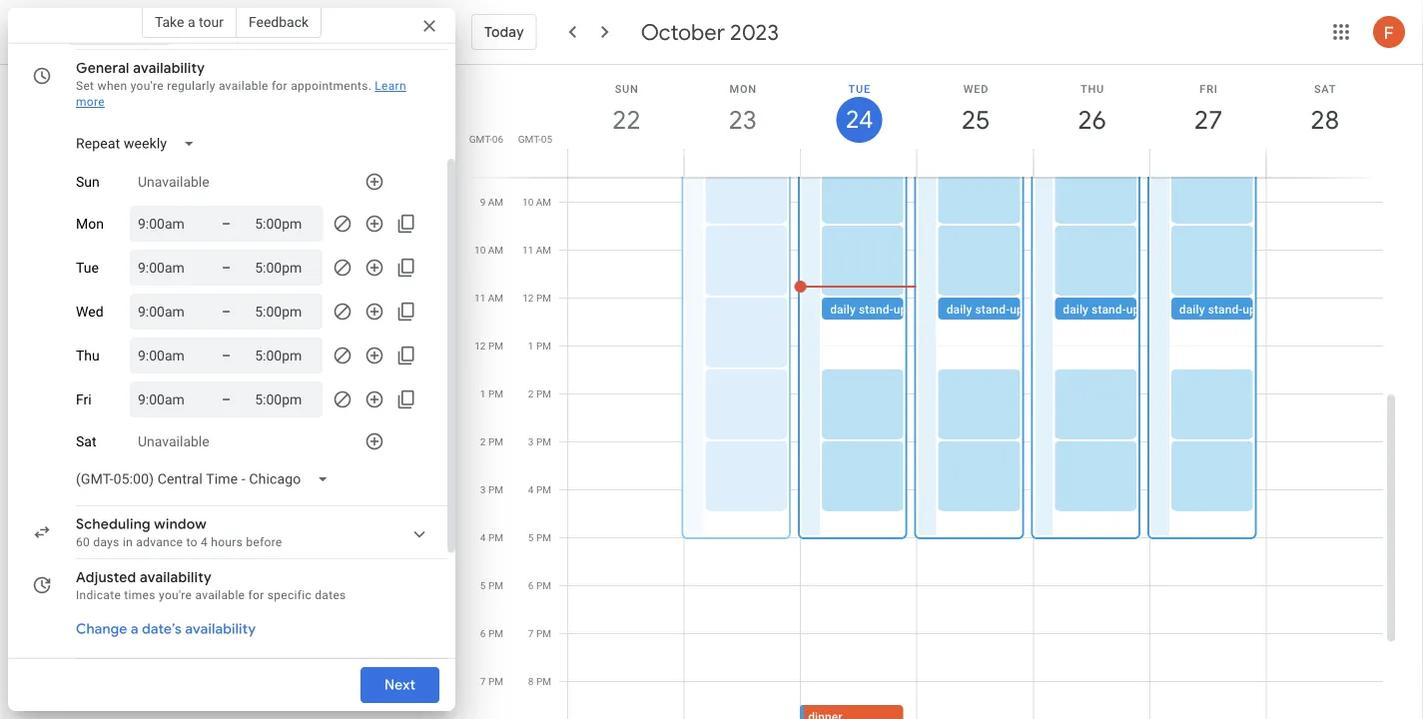 Task type: describe. For each thing, give the bounding box(es) containing it.
0 horizontal spatial 6
[[480, 628, 486, 640]]

mon 23
[[727, 82, 757, 136]]

specific
[[267, 588, 312, 602]]

next button
[[360, 661, 439, 709]]

0 horizontal spatial 11 am
[[474, 292, 503, 304]]

2 horizontal spatial 4
[[528, 484, 534, 496]]

1 horizontal spatial 5 pm
[[528, 532, 551, 544]]

sat for sat 28
[[1314, 82, 1337, 95]]

28
[[1309, 103, 1338, 136]]

availability inside button
[[185, 620, 256, 638]]

up for first daily stand-up button from left
[[893, 303, 907, 317]]

0 vertical spatial 2 pm
[[528, 388, 551, 400]]

times
[[124, 588, 156, 602]]

1 horizontal spatial 10
[[522, 196, 534, 208]]

gmt-06
[[469, 133, 503, 145]]

– for thu
[[222, 347, 231, 364]]

dates
[[315, 588, 346, 602]]

window
[[154, 515, 207, 533]]

scheduling window 60 days in advance to 4 hours before
[[76, 515, 282, 549]]

1 daily stand-up button from the left
[[822, 298, 944, 320]]

0 vertical spatial available
[[219, 79, 268, 93]]

appointments.
[[291, 79, 372, 93]]

friday, october 27 element
[[1186, 97, 1232, 143]]

up for 3rd daily stand-up button
[[1126, 303, 1140, 317]]

1 horizontal spatial for
[[272, 79, 287, 93]]

0 horizontal spatial 2 pm
[[480, 436, 503, 448]]

for inside "adjusted availability indicate times you're available for specific dates"
[[248, 588, 264, 602]]

wed for wed
[[76, 303, 103, 320]]

26
[[1077, 103, 1105, 136]]

change a date's availability button
[[68, 611, 264, 647]]

60
[[76, 535, 90, 549]]

9 am
[[480, 196, 503, 208]]

sat for sat
[[76, 433, 96, 450]]

06
[[492, 133, 503, 145]]

take a tour button
[[142, 6, 237, 38]]

1 vertical spatial 11
[[474, 292, 486, 304]]

End time on Mondays text field
[[255, 212, 315, 236]]

25
[[960, 103, 989, 136]]

22
[[611, 103, 639, 136]]

0 horizontal spatial 3
[[480, 484, 486, 496]]

1 vertical spatial 10
[[474, 244, 486, 256]]

monday, october 23 element
[[720, 97, 766, 143]]

1 horizontal spatial 1 pm
[[528, 340, 551, 352]]

up for 3rd daily stand-up button from right
[[1010, 303, 1023, 317]]

– for mon
[[222, 215, 231, 232]]

1 vertical spatial 7 pm
[[480, 676, 503, 688]]

28 column header
[[1266, 65, 1383, 177]]

fri for fri 27
[[1200, 82, 1218, 95]]

take
[[155, 13, 184, 30]]

before
[[246, 535, 282, 549]]

tue for tue 24
[[848, 82, 871, 95]]

adjusted availability indicate times you're available for specific dates
[[76, 568, 346, 602]]

daily stand-up for first daily stand-up button from left
[[830, 303, 907, 317]]

a for change
[[131, 620, 139, 638]]

1 vertical spatial 7
[[480, 676, 486, 688]]

october 2023
[[641, 18, 779, 46]]

daily stand-up for 3rd daily stand-up button
[[1063, 303, 1140, 317]]

up for first daily stand-up button from the right
[[1243, 303, 1256, 317]]

sat 28
[[1309, 82, 1338, 136]]

9
[[480, 196, 486, 208]]

26 column header
[[1033, 65, 1150, 177]]

0 vertical spatial 10 am
[[522, 196, 551, 208]]

1 horizontal spatial 11
[[522, 244, 534, 256]]

1 horizontal spatial 11 am
[[522, 244, 551, 256]]

gmt- for 05
[[518, 133, 541, 145]]

0 vertical spatial you're
[[130, 79, 164, 93]]

0 vertical spatial 2
[[528, 388, 534, 400]]

0 horizontal spatial 5 pm
[[480, 580, 503, 592]]

0 vertical spatial 1
[[528, 340, 534, 352]]

feedback
[[249, 13, 309, 30]]

1 horizontal spatial 5
[[528, 532, 534, 544]]

4 daily from the left
[[1179, 303, 1205, 317]]

hours
[[211, 535, 243, 549]]

3 stand- from the left
[[1092, 303, 1126, 317]]

general
[[76, 59, 129, 77]]

Start time on Wednesdays text field
[[138, 300, 198, 324]]

2023
[[730, 18, 779, 46]]

1 horizontal spatial 6 pm
[[528, 580, 551, 592]]

daily stand-up for 3rd daily stand-up button from right
[[946, 303, 1023, 317]]

date's
[[142, 620, 182, 638]]

End time on Tuesdays text field
[[255, 256, 315, 280]]

set when you're regularly available for appointments.
[[76, 79, 372, 93]]

learn more
[[76, 79, 406, 109]]

0 horizontal spatial 3 pm
[[480, 484, 503, 496]]

0 horizontal spatial 12 pm
[[475, 340, 503, 352]]

27 column header
[[1149, 65, 1267, 177]]

gmt-05
[[518, 133, 552, 145]]

0 horizontal spatial 5
[[480, 580, 486, 592]]

1 horizontal spatial 12
[[523, 292, 534, 304]]

thu for thu
[[76, 347, 100, 364]]

regularly
[[167, 79, 215, 93]]

1 vertical spatial 12
[[475, 340, 486, 352]]

indicate
[[76, 588, 121, 602]]

sun for sun 22
[[615, 82, 639, 95]]

1 horizontal spatial 4
[[480, 532, 486, 544]]

End time on Thursdays text field
[[255, 344, 315, 368]]

3 daily stand-up button from the left
[[1055, 298, 1177, 320]]

wed for wed 25
[[963, 82, 989, 95]]



Task type: vqa. For each thing, say whether or not it's contained in the screenshot.
'My calendars' list
no



Task type: locate. For each thing, give the bounding box(es) containing it.
0 vertical spatial 6
[[528, 580, 534, 592]]

1 vertical spatial 3 pm
[[480, 484, 503, 496]]

sat inside sat 28
[[1314, 82, 1337, 95]]

a left date's
[[131, 620, 139, 638]]

6
[[528, 580, 534, 592], [480, 628, 486, 640]]

0 vertical spatial wed
[[963, 82, 989, 95]]

1 vertical spatial you're
[[159, 588, 192, 602]]

0 horizontal spatial fri
[[76, 391, 92, 408]]

you're down general availability
[[130, 79, 164, 93]]

8
[[528, 676, 534, 688]]

0 vertical spatial 1 pm
[[528, 340, 551, 352]]

0 horizontal spatial 1 pm
[[480, 388, 503, 400]]

1 horizontal spatial 7
[[528, 628, 534, 640]]

am
[[488, 196, 503, 208], [536, 196, 551, 208], [488, 244, 503, 256], [536, 244, 551, 256], [488, 292, 503, 304]]

0 horizontal spatial thu
[[76, 347, 100, 364]]

fri up friday, october 27 element
[[1200, 82, 1218, 95]]

1 daily stand-up from the left
[[830, 303, 907, 317]]

fri
[[1200, 82, 1218, 95], [76, 391, 92, 408]]

a left tour
[[188, 13, 195, 30]]

5
[[528, 532, 534, 544], [480, 580, 486, 592]]

3 daily stand-up from the left
[[1063, 303, 1140, 317]]

gmt- left gmt-05
[[469, 133, 492, 145]]

a inside change a date's availability button
[[131, 620, 139, 638]]

11 am
[[522, 244, 551, 256], [474, 292, 503, 304]]

1 vertical spatial mon
[[76, 215, 104, 232]]

daily stand-up button
[[822, 298, 944, 320], [938, 298, 1060, 320], [1055, 298, 1177, 320], [1171, 298, 1293, 320]]

to
[[186, 535, 197, 549]]

for left appointments.
[[272, 79, 287, 93]]

4 inside scheduling window 60 days in advance to 4 hours before
[[201, 535, 208, 549]]

1 stand- from the left
[[859, 303, 893, 317]]

available down hours
[[195, 588, 245, 602]]

7 pm up 8 pm
[[528, 628, 551, 640]]

1 horizontal spatial 4 pm
[[528, 484, 551, 496]]

12
[[523, 292, 534, 304], [475, 340, 486, 352]]

availability up regularly
[[133, 59, 205, 77]]

availability down "adjusted availability indicate times you're available for specific dates"
[[185, 620, 256, 638]]

4 daily stand-up from the left
[[1179, 303, 1256, 317]]

0 horizontal spatial 4
[[201, 535, 208, 549]]

1 vertical spatial availability
[[140, 568, 212, 586]]

sun up sunday, october 22 element
[[615, 82, 639, 95]]

1 unavailable from the top
[[138, 174, 209, 190]]

4 pm
[[528, 484, 551, 496], [480, 532, 503, 544]]

1 vertical spatial unavailable
[[138, 433, 209, 450]]

1 horizontal spatial thu
[[1081, 82, 1105, 95]]

24
[[844, 104, 872, 135]]

a for take
[[188, 13, 195, 30]]

1 vertical spatial 3
[[480, 484, 486, 496]]

0 horizontal spatial sat
[[76, 433, 96, 450]]

0 vertical spatial tue
[[848, 82, 871, 95]]

1 vertical spatial 10 am
[[474, 244, 503, 256]]

1 horizontal spatial sun
[[615, 82, 639, 95]]

4 – from the top
[[222, 347, 231, 364]]

1 horizontal spatial sat
[[1314, 82, 1337, 95]]

12 pm
[[523, 292, 551, 304], [475, 340, 503, 352]]

fri for fri
[[76, 391, 92, 408]]

1 pm
[[528, 340, 551, 352], [480, 388, 503, 400]]

2 daily from the left
[[946, 303, 972, 317]]

grid
[[463, 65, 1399, 719]]

Start time on Thursdays text field
[[138, 344, 198, 368]]

unavailable for sun
[[138, 174, 209, 190]]

8 pm
[[528, 676, 551, 688]]

sun down "more"
[[76, 174, 100, 190]]

0 vertical spatial 12
[[523, 292, 534, 304]]

scheduling
[[76, 515, 151, 533]]

thu up thursday, october 26 element
[[1081, 82, 1105, 95]]

grid containing 22
[[463, 65, 1399, 719]]

1 vertical spatial wed
[[76, 303, 103, 320]]

0 vertical spatial 6 pm
[[528, 580, 551, 592]]

feedback button
[[237, 6, 322, 38]]

learn
[[375, 79, 406, 93]]

0 horizontal spatial for
[[248, 588, 264, 602]]

pm
[[536, 292, 551, 304], [488, 340, 503, 352], [536, 340, 551, 352], [488, 388, 503, 400], [536, 388, 551, 400], [488, 436, 503, 448], [536, 436, 551, 448], [488, 484, 503, 496], [536, 484, 551, 496], [488, 532, 503, 544], [536, 532, 551, 544], [488, 580, 503, 592], [536, 580, 551, 592], [488, 628, 503, 640], [536, 628, 551, 640], [488, 676, 503, 688], [536, 676, 551, 688]]

tue for tue
[[76, 259, 99, 276]]

– right start time on tuesdays text box
[[222, 259, 231, 276]]

1 horizontal spatial 2 pm
[[528, 388, 551, 400]]

1 – from the top
[[222, 215, 231, 232]]

0 vertical spatial mon
[[730, 82, 757, 95]]

4
[[528, 484, 534, 496], [480, 532, 486, 544], [201, 535, 208, 549]]

you're
[[130, 79, 164, 93], [159, 588, 192, 602]]

0 vertical spatial 11 am
[[522, 244, 551, 256]]

unavailable
[[138, 174, 209, 190], [138, 433, 209, 450]]

0 vertical spatial sat
[[1314, 82, 1337, 95]]

End time on Fridays text field
[[255, 387, 315, 411]]

10 am right 9 am
[[522, 196, 551, 208]]

10 am down 9 am
[[474, 244, 503, 256]]

unavailable up the start time on mondays text field
[[138, 174, 209, 190]]

next
[[384, 676, 415, 694]]

2 – from the top
[[222, 259, 231, 276]]

0 vertical spatial 7
[[528, 628, 534, 640]]

1 horizontal spatial 2
[[528, 388, 534, 400]]

22 column header
[[567, 65, 685, 177]]

Start time on Mondays text field
[[138, 212, 198, 236]]

sun
[[615, 82, 639, 95], [76, 174, 100, 190]]

sun for sun
[[76, 174, 100, 190]]

daily stand-up
[[830, 303, 907, 317], [946, 303, 1023, 317], [1063, 303, 1140, 317], [1179, 303, 1256, 317]]

1 horizontal spatial 1
[[528, 340, 534, 352]]

– right the start time on thursdays text field
[[222, 347, 231, 364]]

0 vertical spatial for
[[272, 79, 287, 93]]

advance
[[136, 535, 183, 549]]

thu 26
[[1077, 82, 1105, 136]]

saturday, october 28 element
[[1302, 97, 1348, 143]]

1 horizontal spatial 3
[[528, 436, 534, 448]]

set
[[76, 79, 94, 93]]

23
[[727, 103, 756, 136]]

wed inside wed 25
[[963, 82, 989, 95]]

sat up scheduling
[[76, 433, 96, 450]]

6 pm
[[528, 580, 551, 592], [480, 628, 503, 640]]

3 pm
[[528, 436, 551, 448], [480, 484, 503, 496]]

sun 22
[[611, 82, 639, 136]]

1 horizontal spatial 6
[[528, 580, 534, 592]]

daily
[[830, 303, 856, 317], [946, 303, 972, 317], [1063, 303, 1089, 317], [1179, 303, 1205, 317]]

learn more link
[[76, 79, 406, 109]]

1 daily from the left
[[830, 303, 856, 317]]

0 vertical spatial 5 pm
[[528, 532, 551, 544]]

you're up change a date's availability
[[159, 588, 192, 602]]

1 vertical spatial fri
[[76, 391, 92, 408]]

thu left the start time on thursdays text field
[[76, 347, 100, 364]]

–
[[222, 215, 231, 232], [222, 259, 231, 276], [222, 303, 231, 320], [222, 347, 231, 364], [222, 391, 231, 407]]

2 gmt- from the left
[[518, 133, 541, 145]]

0 horizontal spatial 6 pm
[[480, 628, 503, 640]]

mon for mon 23
[[730, 82, 757, 95]]

1 vertical spatial 2
[[480, 436, 486, 448]]

1 vertical spatial 12 pm
[[475, 340, 503, 352]]

2 daily stand-up button from the left
[[938, 298, 1060, 320]]

11
[[522, 244, 534, 256], [474, 292, 486, 304]]

– left end time on mondays text field
[[222, 215, 231, 232]]

availability inside "adjusted availability indicate times you're available for specific dates"
[[140, 568, 212, 586]]

take a tour
[[155, 13, 224, 30]]

wed 25
[[960, 82, 989, 136]]

availability down to
[[140, 568, 212, 586]]

tue
[[848, 82, 871, 95], [76, 259, 99, 276]]

0 vertical spatial 4 pm
[[528, 484, 551, 496]]

0 vertical spatial unavailable
[[138, 174, 209, 190]]

tue 24
[[844, 82, 872, 135]]

0 horizontal spatial 12
[[475, 340, 486, 352]]

mon for mon
[[76, 215, 104, 232]]

1 horizontal spatial 12 pm
[[523, 292, 551, 304]]

End time on Wednesdays text field
[[255, 300, 315, 324]]

0 vertical spatial fri
[[1200, 82, 1218, 95]]

change a date's availability
[[76, 620, 256, 638]]

3 up from the left
[[1126, 303, 1140, 317]]

10 right 9 am
[[522, 196, 534, 208]]

adjusted
[[76, 568, 136, 586]]

1 up from the left
[[893, 303, 907, 317]]

1 gmt- from the left
[[469, 133, 492, 145]]

4 daily stand-up button from the left
[[1171, 298, 1293, 320]]

stand-
[[859, 303, 893, 317], [975, 303, 1010, 317], [1092, 303, 1126, 317], [1208, 303, 1243, 317]]

– for tue
[[222, 259, 231, 276]]

2 stand- from the left
[[975, 303, 1010, 317]]

general availability
[[76, 59, 205, 77]]

gmt- right the 06 in the top left of the page
[[518, 133, 541, 145]]

3 – from the top
[[222, 303, 231, 320]]

fri left start time on fridays text box
[[76, 391, 92, 408]]

wed left start time on wednesdays text field
[[76, 303, 103, 320]]

fri 27
[[1193, 82, 1222, 136]]

1 horizontal spatial 10 am
[[522, 196, 551, 208]]

wed
[[963, 82, 989, 95], [76, 303, 103, 320]]

4 up from the left
[[1243, 303, 1256, 317]]

tue up the '24'
[[848, 82, 871, 95]]

thu
[[1081, 82, 1105, 95], [76, 347, 100, 364]]

mon
[[730, 82, 757, 95], [76, 215, 104, 232]]

23 column header
[[684, 65, 801, 177]]

more
[[76, 95, 105, 109]]

0 horizontal spatial 7 pm
[[480, 676, 503, 688]]

1 vertical spatial 5
[[480, 580, 486, 592]]

days
[[93, 535, 119, 549]]

1
[[528, 340, 534, 352], [480, 388, 486, 400]]

1 horizontal spatial mon
[[730, 82, 757, 95]]

1 horizontal spatial gmt-
[[518, 133, 541, 145]]

0 vertical spatial 3 pm
[[528, 436, 551, 448]]

1 vertical spatial 6 pm
[[480, 628, 503, 640]]

10 am
[[522, 196, 551, 208], [474, 244, 503, 256]]

gmt-
[[469, 133, 492, 145], [518, 133, 541, 145]]

available
[[219, 79, 268, 93], [195, 588, 245, 602]]

fri inside fri 27
[[1200, 82, 1218, 95]]

today button
[[471, 8, 537, 56]]

2 vertical spatial availability
[[185, 620, 256, 638]]

0 horizontal spatial 4 pm
[[480, 532, 503, 544]]

wednesday, october 25 element
[[953, 97, 999, 143]]

0 horizontal spatial 7
[[480, 676, 486, 688]]

None field
[[68, 9, 179, 45], [68, 126, 211, 162], [68, 461, 345, 497], [68, 9, 179, 45], [68, 126, 211, 162], [68, 461, 345, 497]]

thursday, october 26 element
[[1069, 97, 1115, 143]]

1 vertical spatial for
[[248, 588, 264, 602]]

0 vertical spatial 7 pm
[[528, 628, 551, 640]]

– right start time on fridays text box
[[222, 391, 231, 407]]

7 pm
[[528, 628, 551, 640], [480, 676, 503, 688]]

wed up wednesday, october 25 element
[[963, 82, 989, 95]]

0 horizontal spatial 11
[[474, 292, 486, 304]]

2 daily stand-up from the left
[[946, 303, 1023, 317]]

availability for general
[[133, 59, 205, 77]]

0 horizontal spatial tue
[[76, 259, 99, 276]]

27
[[1193, 103, 1222, 136]]

10 down 9
[[474, 244, 486, 256]]

1 vertical spatial a
[[131, 620, 139, 638]]

24 column header
[[800, 65, 917, 177]]

sunday, october 22 element
[[603, 97, 649, 143]]

0 horizontal spatial 10
[[474, 244, 486, 256]]

0 horizontal spatial a
[[131, 620, 139, 638]]

mon inside mon 23
[[730, 82, 757, 95]]

– for fri
[[222, 391, 231, 407]]

5 pm
[[528, 532, 551, 544], [480, 580, 503, 592]]

2 pm
[[528, 388, 551, 400], [480, 436, 503, 448]]

1 vertical spatial 4 pm
[[480, 532, 503, 544]]

available inside "adjusted availability indicate times you're available for specific dates"
[[195, 588, 245, 602]]

sun inside sun 22
[[615, 82, 639, 95]]

thu for thu 26
[[1081, 82, 1105, 95]]

05
[[541, 133, 552, 145]]

thu inside 'thu 26'
[[1081, 82, 1105, 95]]

today
[[484, 23, 524, 41]]

0 horizontal spatial 1
[[480, 388, 486, 400]]

7 pm left 8
[[480, 676, 503, 688]]

7 up 8
[[528, 628, 534, 640]]

when
[[97, 79, 127, 93]]

5 – from the top
[[222, 391, 231, 407]]

available right regularly
[[219, 79, 268, 93]]

change
[[76, 620, 127, 638]]

in
[[123, 535, 133, 549]]

sat up saturday, october 28 element
[[1314, 82, 1337, 95]]

4 stand- from the left
[[1208, 303, 1243, 317]]

0 horizontal spatial sun
[[76, 174, 100, 190]]

– right start time on wednesdays text field
[[222, 303, 231, 320]]

availability for adjusted
[[140, 568, 212, 586]]

gmt- for 06
[[469, 133, 492, 145]]

you're inside "adjusted availability indicate times you're available for specific dates"
[[159, 588, 192, 602]]

0 vertical spatial a
[[188, 13, 195, 30]]

0 vertical spatial 3
[[528, 436, 534, 448]]

mon up monday, october 23 element
[[730, 82, 757, 95]]

25 column header
[[916, 65, 1034, 177]]

1 vertical spatial 2 pm
[[480, 436, 503, 448]]

3 daily from the left
[[1063, 303, 1089, 317]]

7
[[528, 628, 534, 640], [480, 676, 486, 688]]

0 horizontal spatial wed
[[76, 303, 103, 320]]

0 vertical spatial 5
[[528, 532, 534, 544]]

0 vertical spatial 11
[[522, 244, 534, 256]]

a inside take a tour button
[[188, 13, 195, 30]]

2 unavailable from the top
[[138, 433, 209, 450]]

unavailable for sat
[[138, 433, 209, 450]]

sat
[[1314, 82, 1337, 95], [76, 433, 96, 450]]

2
[[528, 388, 534, 400], [480, 436, 486, 448]]

1 horizontal spatial fri
[[1200, 82, 1218, 95]]

0 vertical spatial sun
[[615, 82, 639, 95]]

1 horizontal spatial 7 pm
[[528, 628, 551, 640]]

3
[[528, 436, 534, 448], [480, 484, 486, 496]]

1 vertical spatial 6
[[480, 628, 486, 640]]

for left specific
[[248, 588, 264, 602]]

daily stand-up for first daily stand-up button from the right
[[1179, 303, 1256, 317]]

10
[[522, 196, 534, 208], [474, 244, 486, 256]]

1 vertical spatial sun
[[76, 174, 100, 190]]

tuesday, october 24, today element
[[836, 97, 882, 143]]

1 vertical spatial available
[[195, 588, 245, 602]]

7 left 8
[[480, 676, 486, 688]]

october
[[641, 18, 725, 46]]

1 vertical spatial 1 pm
[[480, 388, 503, 400]]

0 horizontal spatial 2
[[480, 436, 486, 448]]

1 vertical spatial thu
[[76, 347, 100, 364]]

tour
[[199, 13, 224, 30]]

Start time on Tuesdays text field
[[138, 256, 198, 280]]

availability
[[133, 59, 205, 77], [140, 568, 212, 586], [185, 620, 256, 638]]

unavailable down start time on fridays text box
[[138, 433, 209, 450]]

Start time on Fridays text field
[[138, 387, 198, 411]]

tue inside tue 24
[[848, 82, 871, 95]]

tue left start time on tuesdays text box
[[76, 259, 99, 276]]

mon left the start time on mondays text field
[[76, 215, 104, 232]]

2 up from the left
[[1010, 303, 1023, 317]]

0 vertical spatial 12 pm
[[523, 292, 551, 304]]

– for wed
[[222, 303, 231, 320]]



